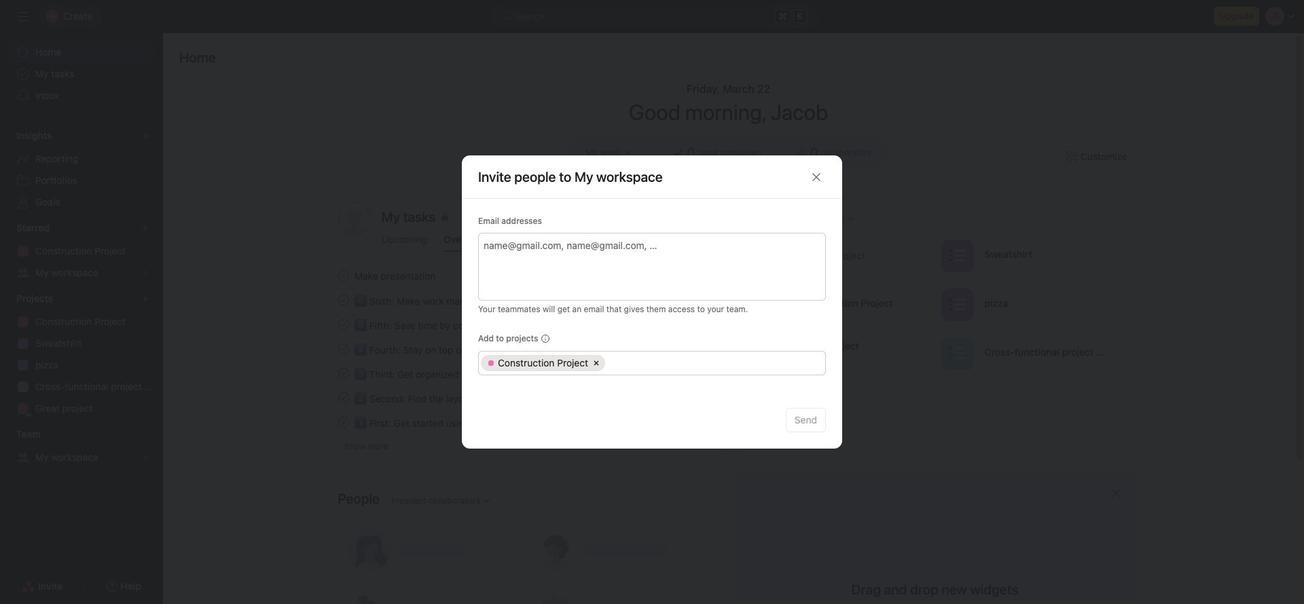 Task type: locate. For each thing, give the bounding box(es) containing it.
name@gmail.com, name@gmail.com, … text field
[[484, 237, 819, 253]]

0 vertical spatial mark complete image
[[335, 268, 352, 284]]

4 mark complete checkbox from the top
[[335, 390, 352, 406]]

1 vertical spatial list image
[[949, 297, 965, 313]]

2 mark complete image from the top
[[335, 366, 352, 382]]

1 mark complete image from the top
[[335, 268, 352, 284]]

mark complete image for third mark complete option from the bottom
[[335, 317, 352, 333]]

2 mark complete checkbox from the top
[[335, 292, 352, 308]]

Mark complete checkbox
[[335, 268, 352, 284], [335, 292, 352, 308], [335, 341, 352, 357], [335, 390, 352, 406]]

row
[[479, 352, 826, 375], [479, 352, 826, 375]]

name@gmail.com, name@gmail.com, … text field
[[484, 237, 819, 253]]

1 vertical spatial mark complete checkbox
[[335, 366, 352, 382]]

cell
[[481, 355, 605, 372], [481, 355, 605, 372], [607, 355, 821, 372], [607, 355, 821, 372]]

4 mark complete image from the top
[[335, 414, 352, 431]]

2 vertical spatial list image
[[949, 345, 965, 362]]

1 mark complete image from the top
[[335, 317, 352, 333]]

1 vertical spatial mark complete image
[[335, 292, 352, 308]]

global element
[[0, 33, 163, 115]]

2 vertical spatial mark complete image
[[335, 341, 352, 357]]

2 mark complete checkbox from the top
[[335, 366, 352, 382]]

list image
[[949, 248, 965, 264], [949, 297, 965, 313], [949, 345, 965, 362]]

0 vertical spatial list image
[[949, 248, 965, 264]]

mark complete image
[[335, 317, 352, 333], [335, 366, 352, 382], [335, 390, 352, 406], [335, 414, 352, 431]]

Mark complete checkbox
[[335, 317, 352, 333], [335, 366, 352, 382], [335, 414, 352, 431]]

insights element
[[0, 124, 163, 216]]

mark complete image for 1st mark complete checkbox from the bottom of the page
[[335, 390, 352, 406]]

1 list image from the top
[[949, 248, 965, 264]]

3 mark complete image from the top
[[335, 390, 352, 406]]

more information image
[[541, 335, 549, 343]]

board image
[[765, 345, 781, 362]]

hide sidebar image
[[18, 11, 29, 22]]

board image
[[765, 297, 781, 313]]

2 vertical spatial mark complete checkbox
[[335, 414, 352, 431]]

0 vertical spatial mark complete checkbox
[[335, 317, 352, 333]]

dialog
[[462, 156, 842, 449], [462, 156, 842, 449]]

list item
[[751, 235, 936, 277], [322, 288, 723, 313], [322, 313, 723, 337], [322, 337, 723, 361], [322, 361, 723, 386]]

mark complete image
[[335, 268, 352, 284], [335, 292, 352, 308], [335, 341, 352, 357]]

2 mark complete image from the top
[[335, 292, 352, 308]]

3 list image from the top
[[949, 345, 965, 362]]



Task type: vqa. For each thing, say whether or not it's contained in the screenshot.
Rocket image
no



Task type: describe. For each thing, give the bounding box(es) containing it.
starred element
[[0, 216, 163, 287]]

3 mark complete checkbox from the top
[[335, 414, 352, 431]]

1 mark complete checkbox from the top
[[335, 317, 352, 333]]

mark complete image for second mark complete option
[[335, 366, 352, 382]]

close this dialog image
[[811, 172, 822, 182]]

close this dialog image
[[811, 172, 822, 182]]

row for more information icon
[[479, 352, 826, 375]]

teams element
[[0, 423, 163, 472]]

1 mark complete checkbox from the top
[[335, 268, 352, 284]]

3 mark complete checkbox from the top
[[335, 341, 352, 357]]

add profile photo image
[[338, 202, 371, 235]]

dismiss image
[[1111, 489, 1121, 499]]

2 list image from the top
[[949, 297, 965, 313]]

row for more information image
[[479, 352, 826, 375]]

more information image
[[541, 335, 549, 343]]

3 mark complete image from the top
[[335, 341, 352, 357]]

mark complete image for third mark complete option
[[335, 414, 352, 431]]

projects element
[[0, 287, 163, 423]]



